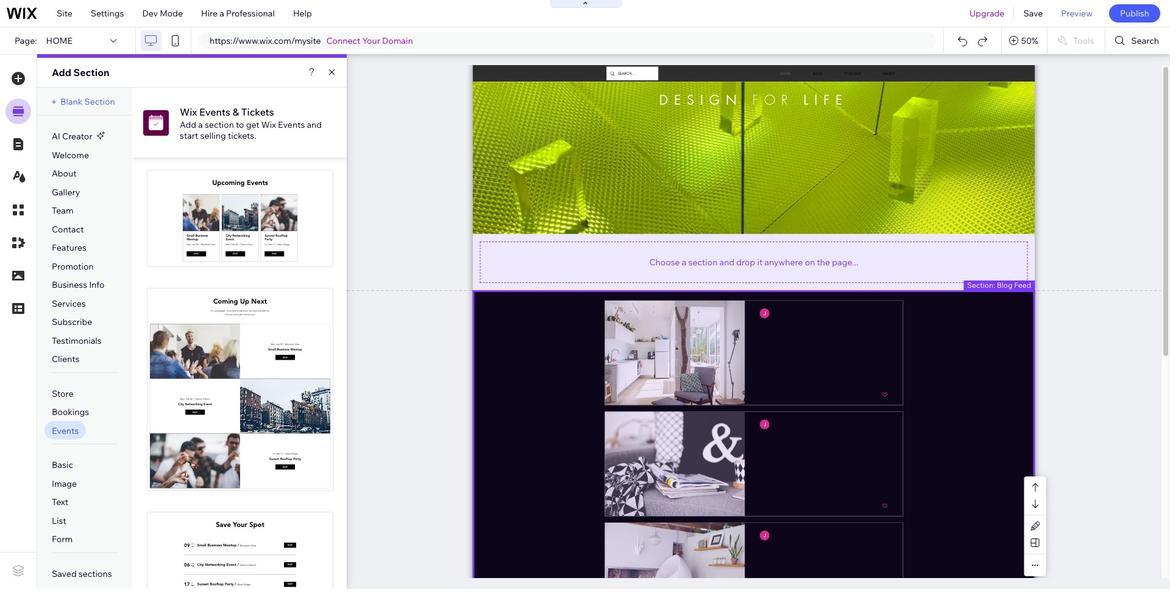 Task type: vqa. For each thing, say whether or not it's contained in the screenshot.
publish
yes



Task type: locate. For each thing, give the bounding box(es) containing it.
0 horizontal spatial and
[[307, 119, 322, 130]]

welcome
[[52, 150, 89, 161]]

1 add wix events & tickets button from the top
[[179, 210, 301, 228]]

and inside wix events & tickets add a section to get wix events and start selling tickets.
[[307, 119, 322, 130]]

a for hire
[[220, 8, 224, 19]]

section for blank section
[[84, 96, 115, 107]]

ai
[[52, 131, 60, 142]]

a
[[220, 8, 224, 19], [198, 119, 203, 130], [682, 257, 686, 268]]

add for third add wix events & tickets button from the top of the page
[[190, 549, 207, 560]]

list
[[220, 494, 233, 503], [52, 516, 66, 527]]

connect
[[326, 35, 360, 46]]

wix for third add wix events & tickets button from the top of the page
[[209, 549, 223, 560]]

1 vertical spatial list
[[52, 516, 66, 527]]

the
[[817, 257, 830, 268]]

selling
[[200, 130, 226, 141]]

section inside wix events & tickets add a section to get wix events and start selling tickets.
[[205, 119, 234, 130]]

professional
[[226, 8, 275, 19]]

add wix events & tickets
[[190, 213, 290, 224], [190, 384, 290, 395], [190, 549, 290, 560]]

section right blank
[[84, 96, 115, 107]]

& inside wix events & tickets add a section to get wix events and start selling tickets.
[[233, 106, 239, 118]]

1 vertical spatial section
[[84, 96, 115, 107]]

services
[[52, 298, 86, 309]]

2 horizontal spatial a
[[682, 257, 686, 268]]

0 vertical spatial a
[[220, 8, 224, 19]]

list down text
[[52, 516, 66, 527]]

2 vertical spatial add wix events & tickets button
[[179, 545, 301, 563]]

and
[[307, 119, 322, 130], [719, 257, 734, 268]]

side right -
[[238, 494, 254, 503]]

1 vertical spatial add wix events & tickets button
[[179, 381, 301, 399]]

team
[[52, 205, 73, 216]]

https://www.wix.com/mysite connect your domain
[[210, 35, 413, 46]]

a left to
[[198, 119, 203, 130]]

2 vertical spatial add wix events & tickets
[[190, 549, 290, 560]]

saved
[[52, 569, 77, 580]]

1 vertical spatial add wix events & tickets
[[190, 384, 290, 395]]

dev mode
[[142, 8, 183, 19]]

section: blog feed
[[967, 281, 1031, 290]]

1 vertical spatial and
[[719, 257, 734, 268]]

choose a section and drop it anywhere on the page...
[[649, 257, 858, 268]]

section:
[[967, 281, 995, 290]]

0 horizontal spatial side
[[238, 494, 254, 503]]

section
[[73, 66, 109, 79], [84, 96, 115, 107]]

1 add wix events & tickets from the top
[[190, 213, 290, 224]]

save button
[[1014, 0, 1052, 27]]

tools button
[[1048, 27, 1105, 54]]

0 horizontal spatial list
[[52, 516, 66, 527]]

0 vertical spatial section
[[205, 119, 234, 130]]

tickets
[[241, 106, 274, 118], [262, 213, 290, 224], [262, 384, 290, 395], [262, 549, 290, 560]]

1 side from the left
[[238, 494, 254, 503]]

add
[[52, 66, 71, 79], [180, 119, 196, 130], [190, 213, 207, 224], [190, 384, 207, 395], [190, 549, 207, 560]]

feed
[[1014, 281, 1031, 290]]

domain
[[382, 35, 413, 46]]

a right choose
[[682, 257, 686, 268]]

1 horizontal spatial and
[[719, 257, 734, 268]]

section left to
[[205, 119, 234, 130]]

0 vertical spatial add wix events & tickets button
[[179, 210, 301, 228]]

tickets.
[[228, 130, 256, 141]]

section up blank section
[[73, 66, 109, 79]]

anywhere
[[764, 257, 803, 268]]

0 vertical spatial add wix events & tickets
[[190, 213, 290, 224]]

home
[[46, 35, 72, 46]]

text
[[52, 497, 68, 508]]

1 vertical spatial section
[[688, 257, 718, 268]]

wix
[[180, 106, 197, 118], [261, 119, 276, 130], [209, 213, 223, 224], [209, 384, 223, 395], [209, 549, 223, 560]]

a right hire
[[220, 8, 224, 19]]

to
[[236, 119, 244, 130]]

add wix events & tickets button
[[179, 210, 301, 228], [179, 381, 301, 399], [179, 545, 301, 563]]

wix for second add wix events & tickets button from the bottom
[[209, 384, 223, 395]]

publish button
[[1109, 4, 1160, 23]]

1 horizontal spatial list
[[220, 494, 233, 503]]

events
[[199, 106, 230, 118], [278, 119, 305, 130], [225, 213, 252, 224], [225, 384, 252, 395], [52, 426, 79, 437], [225, 549, 252, 560]]

0 vertical spatial and
[[307, 119, 322, 130]]

1 vertical spatial a
[[198, 119, 203, 130]]

site
[[57, 8, 72, 19]]

about
[[52, 168, 77, 179]]

2 vertical spatial a
[[682, 257, 686, 268]]

0 vertical spatial list
[[220, 494, 233, 503]]

tickets for third add wix events & tickets button from the top of the page
[[262, 549, 290, 560]]

testimonials
[[52, 336, 102, 347]]

50% button
[[1002, 27, 1047, 54]]

dev
[[142, 8, 158, 19]]

section
[[205, 119, 234, 130], [688, 257, 718, 268]]

tickets for third add wix events & tickets button from the bottom of the page
[[262, 213, 290, 224]]

section right choose
[[688, 257, 718, 268]]

sections
[[79, 569, 112, 580]]

mode
[[160, 8, 183, 19]]

&
[[233, 106, 239, 118], [254, 213, 260, 224], [254, 384, 260, 395], [254, 549, 260, 560]]

on
[[805, 257, 815, 268]]

list left -
[[220, 494, 233, 503]]

1 horizontal spatial side
[[266, 494, 281, 503]]

0 horizontal spatial a
[[198, 119, 203, 130]]

drop
[[736, 257, 755, 268]]

0 horizontal spatial section
[[205, 119, 234, 130]]

tools
[[1073, 35, 1094, 46]]

page...
[[832, 257, 858, 268]]

1 horizontal spatial a
[[220, 8, 224, 19]]

0 vertical spatial section
[[73, 66, 109, 79]]

blog
[[997, 281, 1013, 290]]

side
[[238, 494, 254, 503], [266, 494, 281, 503]]

wix for third add wix events & tickets button from the bottom of the page
[[209, 213, 223, 224]]

side right by
[[266, 494, 281, 503]]



Task type: describe. For each thing, give the bounding box(es) containing it.
add for third add wix events & tickets button from the bottom of the page
[[190, 213, 207, 224]]

your
[[362, 35, 380, 46]]

image
[[52, 479, 77, 490]]

settings
[[91, 8, 124, 19]]

clients
[[52, 354, 80, 365]]

add section
[[52, 66, 109, 79]]

form
[[52, 535, 73, 546]]

choose
[[649, 257, 680, 268]]

save
[[1023, 8, 1043, 19]]

bookings
[[52, 407, 89, 418]]

blank
[[60, 96, 82, 107]]

event
[[199, 494, 219, 503]]

start
[[180, 130, 198, 141]]

3 add wix events & tickets from the top
[[190, 549, 290, 560]]

a inside wix events & tickets add a section to get wix events and start selling tickets.
[[198, 119, 203, 130]]

creator
[[62, 131, 92, 142]]

basic
[[52, 460, 73, 471]]

business
[[52, 280, 87, 291]]

event list - side by side
[[199, 494, 281, 503]]

saved sections
[[52, 569, 112, 580]]

ai creator
[[52, 131, 92, 142]]

preview button
[[1052, 0, 1102, 27]]

get
[[246, 119, 259, 130]]

blank section
[[60, 96, 115, 107]]

gallery
[[52, 187, 80, 198]]

https://www.wix.com/mysite
[[210, 35, 321, 46]]

hire
[[201, 8, 218, 19]]

contact
[[52, 224, 84, 235]]

2 side from the left
[[266, 494, 281, 503]]

50%
[[1021, 35, 1038, 46]]

publish
[[1120, 8, 1149, 19]]

by
[[256, 494, 264, 503]]

-
[[234, 494, 237, 503]]

hire a professional
[[201, 8, 275, 19]]

features
[[52, 243, 86, 254]]

help
[[293, 8, 312, 19]]

tickets for second add wix events & tickets button from the bottom
[[262, 384, 290, 395]]

store
[[52, 389, 73, 400]]

it
[[757, 257, 763, 268]]

search
[[1131, 35, 1159, 46]]

search button
[[1106, 27, 1170, 54]]

add for second add wix events & tickets button from the bottom
[[190, 384, 207, 395]]

1 horizontal spatial section
[[688, 257, 718, 268]]

2 add wix events & tickets button from the top
[[179, 381, 301, 399]]

business info
[[52, 280, 104, 291]]

2 add wix events & tickets from the top
[[190, 384, 290, 395]]

promotion
[[52, 261, 94, 272]]

3 add wix events & tickets button from the top
[[179, 545, 301, 563]]

upgrade
[[970, 8, 1005, 19]]

section for add section
[[73, 66, 109, 79]]

info
[[89, 280, 104, 291]]

wix events & tickets add a section to get wix events and start selling tickets.
[[180, 106, 322, 141]]

a for choose
[[682, 257, 686, 268]]

tickets inside wix events & tickets add a section to get wix events and start selling tickets.
[[241, 106, 274, 118]]

subscribe
[[52, 317, 92, 328]]

wix events & tickets image
[[143, 110, 169, 136]]

add inside wix events & tickets add a section to get wix events and start selling tickets.
[[180, 119, 196, 130]]

preview
[[1061, 8, 1093, 19]]



